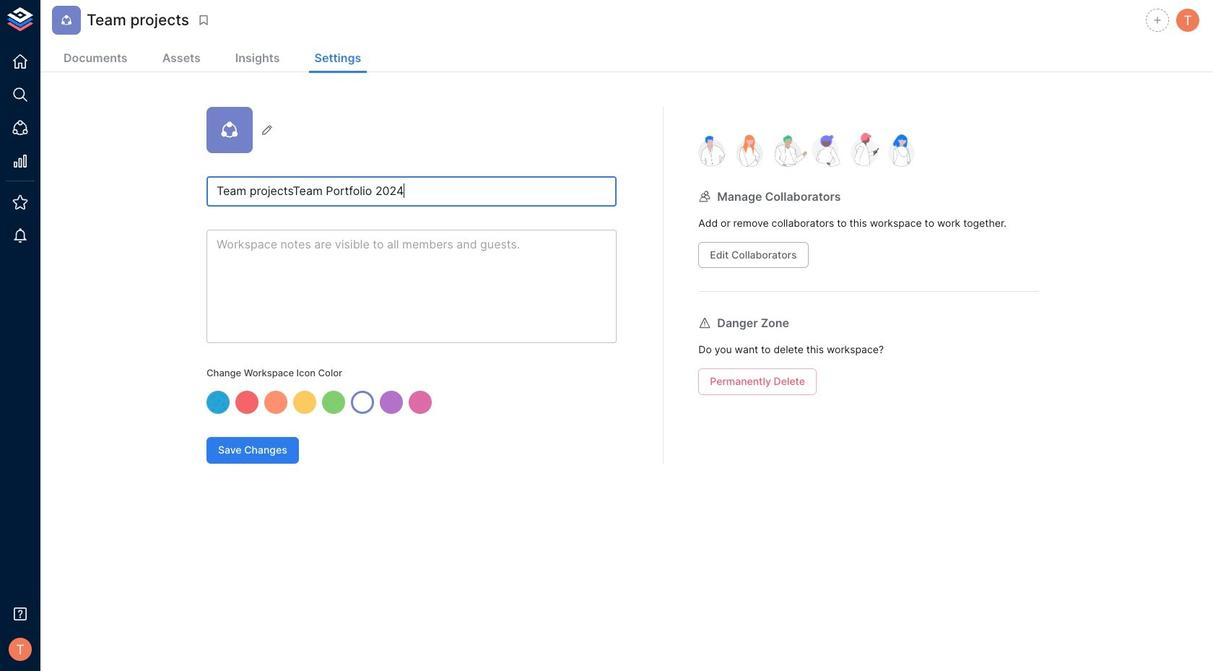 Task type: vqa. For each thing, say whether or not it's contained in the screenshot.
LAST
no



Task type: locate. For each thing, give the bounding box(es) containing it.
Workspace notes are visible to all members and guests. text field
[[207, 230, 617, 343]]

bookmark image
[[197, 14, 210, 27]]



Task type: describe. For each thing, give the bounding box(es) containing it.
Workspace Name text field
[[207, 176, 617, 207]]



